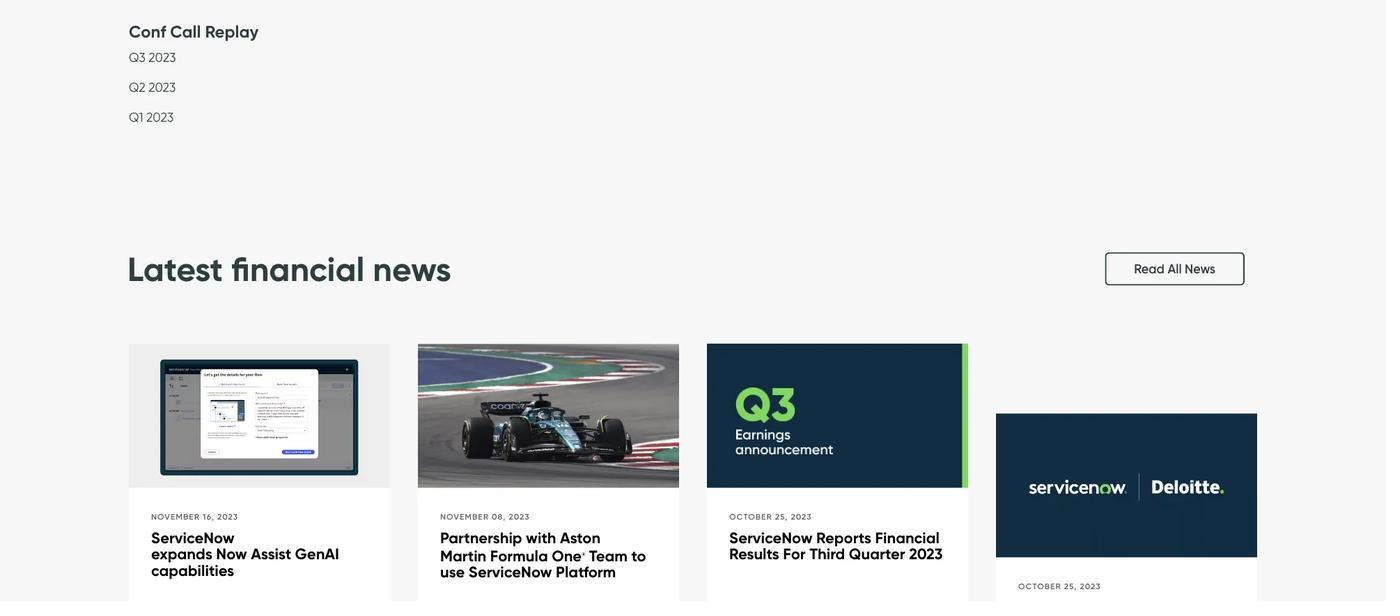 Task type: describe. For each thing, give the bounding box(es) containing it.
servicenow reports financial results for third quarter 2023
[[729, 529, 943, 564]]

conf
[[129, 21, 166, 42]]

servicenow expands alliance with deloitte image
[[996, 414, 1257, 561]]

2023 for q3 2023
[[149, 50, 176, 65]]

news
[[373, 248, 451, 290]]

call
[[170, 21, 201, 42]]

servicenow inside team to use servicenow platform
[[469, 563, 552, 582]]

partnership with aston martin formula one
[[440, 529, 601, 566]]

one
[[552, 547, 582, 566]]

capabilities
[[151, 561, 234, 581]]

2023 inside servicenow reports financial results for third quarter 2023
[[909, 545, 943, 564]]

with
[[526, 529, 556, 548]]

all
[[1168, 262, 1182, 277]]

use
[[440, 563, 465, 582]]

reports
[[817, 529, 872, 548]]

q1 2023 link
[[129, 109, 174, 128]]

expands now assist genai
[[151, 545, 339, 564]]

financial
[[231, 248, 365, 290]]

partnership with aston martin formula one<sup>®</sup> team to use servicenow platform image
[[418, 345, 679, 492]]

team to use servicenow platform
[[440, 547, 646, 582]]

servicenow for servicenow expands now assist genai capabilities
[[151, 529, 234, 548]]

platform
[[556, 563, 616, 582]]

q1
[[129, 109, 143, 125]]

replay
[[205, 21, 259, 42]]



Task type: locate. For each thing, give the bounding box(es) containing it.
1 horizontal spatial servicenow
[[469, 563, 552, 582]]

q3 2023 link
[[129, 50, 176, 68]]

®
[[582, 552, 585, 557]]

q1 2023
[[129, 109, 174, 125]]

0 horizontal spatial servicenow
[[151, 529, 234, 548]]

2023 for q1 2023
[[146, 109, 174, 125]]

2023
[[149, 50, 176, 65], [148, 80, 176, 95], [146, 109, 174, 125], [909, 545, 943, 564]]

servicenow expands now assist genai capabilities
[[151, 529, 343, 581]]

2023 right quarter
[[909, 545, 943, 564]]

servicenow inside servicenow expands now assist genai capabilities
[[151, 529, 234, 548]]

to
[[631, 547, 646, 566]]

q2 2023 link
[[129, 80, 176, 98]]

third
[[810, 545, 845, 564]]

servicenow for servicenow reports financial results for third quarter 2023
[[729, 529, 813, 548]]

aston
[[560, 529, 601, 548]]

martin formula
[[440, 547, 548, 566]]

q2
[[129, 80, 145, 95]]

servicenow
[[151, 529, 234, 548], [729, 529, 813, 548], [469, 563, 552, 582]]

servicenow expands now assist genai  capabilities image
[[129, 345, 390, 492]]

team
[[589, 547, 628, 566]]

read
[[1134, 262, 1165, 277]]

read all news
[[1134, 262, 1216, 277]]

q3
[[129, 50, 145, 65]]

q3 2023
[[129, 50, 176, 65]]

results
[[729, 545, 779, 564]]

partnership
[[440, 529, 522, 548]]

2 horizontal spatial servicenow
[[729, 529, 813, 548]]

latest
[[127, 248, 223, 290]]

2023 right q1
[[146, 109, 174, 125]]

financial
[[875, 529, 940, 548]]

2023 inside 'link'
[[149, 50, 176, 65]]

2023 right "q3"
[[149, 50, 176, 65]]

q2 2023
[[129, 80, 176, 95]]

conf call replay
[[129, 21, 259, 42]]

2023 right q2
[[148, 80, 176, 95]]

news
[[1185, 262, 1216, 277]]

quarter
[[849, 545, 905, 564]]

servicenow inside servicenow reports financial results for third quarter 2023
[[729, 529, 813, 548]]

2023 for q2 2023
[[148, 80, 176, 95]]

for
[[783, 545, 806, 564]]

latest financial news
[[127, 248, 451, 290]]

read all news link
[[1105, 253, 1245, 286]]



Task type: vqa. For each thing, say whether or not it's contained in the screenshot.
Collaborate
no



